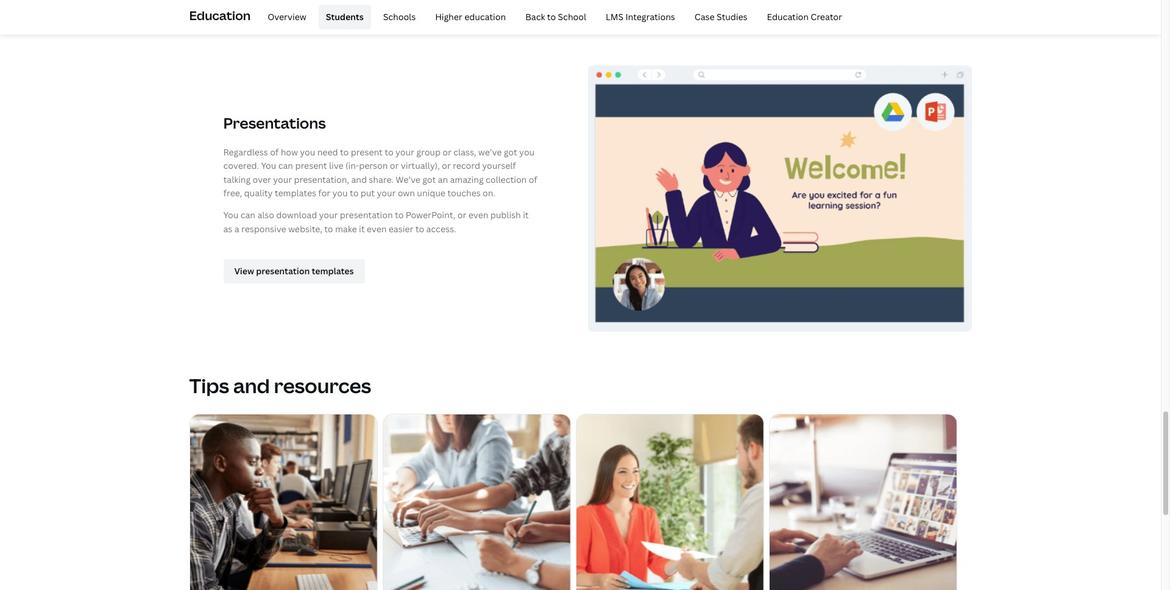 Task type: describe. For each thing, give the bounding box(es) containing it.
0 vertical spatial got
[[504, 146, 518, 158]]

back to school
[[526, 11, 587, 22]]

class,
[[454, 146, 477, 158]]

we've
[[479, 146, 502, 158]]

case studies link
[[688, 5, 755, 29]]

to up person
[[385, 146, 394, 158]]

case
[[695, 11, 715, 22]]

easier
[[389, 223, 414, 235]]

back
[[526, 11, 545, 22]]

resources
[[274, 372, 371, 399]]

your down share.
[[377, 187, 396, 199]]

1 vertical spatial and
[[233, 372, 270, 399]]

put
[[361, 187, 375, 199]]

overview
[[268, 11, 307, 22]]

responsive
[[241, 223, 286, 235]]

as
[[224, 223, 233, 235]]

also
[[258, 209, 274, 221]]

to right back
[[548, 11, 556, 22]]

menu bar containing overview
[[256, 5, 850, 29]]

(in-
[[346, 160, 359, 172]]

education creator
[[768, 11, 843, 22]]

1 vertical spatial of
[[529, 174, 538, 185]]

collection
[[486, 174, 527, 185]]

can inside you can also download your presentation to powerpoint, or even publish it as a responsive website, to make it even easier to access.
[[241, 209, 256, 221]]

to down powerpoint,
[[416, 223, 425, 235]]

regardless
[[224, 146, 268, 158]]

presentation
[[340, 209, 393, 221]]

to up easier
[[395, 209, 404, 221]]

make
[[335, 223, 357, 235]]

yourself
[[483, 160, 516, 172]]

quality
[[244, 187, 273, 199]]

your up templates
[[273, 174, 292, 185]]

higher education
[[436, 11, 506, 22]]

touches
[[448, 187, 481, 199]]

education creator link
[[760, 5, 850, 29]]

you inside regardless of how you need to present to your group or class, we've got you covered. you can present live (in-person or virtually), or record yourself talking over your presentation, and share. we've got an amazing collection of free, quality templates for you to put your own unique touches on.
[[261, 160, 276, 172]]

education for education
[[189, 7, 251, 24]]

1 horizontal spatial even
[[469, 209, 489, 221]]

record
[[453, 160, 481, 172]]

over
[[253, 174, 271, 185]]

1 horizontal spatial you
[[333, 187, 348, 199]]

or up an
[[442, 160, 451, 172]]

education for education creator
[[768, 11, 809, 22]]

covered.
[[224, 160, 259, 172]]

students link
[[319, 5, 371, 29]]

free,
[[224, 187, 242, 199]]

lms
[[606, 11, 624, 22]]

own
[[398, 187, 415, 199]]

tips and resources
[[189, 372, 371, 399]]

person
[[359, 160, 388, 172]]

1 vertical spatial present
[[295, 160, 327, 172]]

a
[[235, 223, 239, 235]]

photo collages blog cover image
[[770, 415, 957, 590]]

0 vertical spatial of
[[270, 146, 279, 158]]

student presenting image
[[588, 54, 972, 343]]

amazing
[[450, 174, 484, 185]]

regardless of how you need to present to your group or class, we've got you covered. you can present live (in-person or virtually), or record yourself talking over your presentation, and share. we've got an amazing collection of free, quality templates for you to put your own unique touches on.
[[224, 146, 538, 199]]

share.
[[369, 174, 394, 185]]

school
[[558, 11, 587, 22]]

integrations
[[626, 11, 676, 22]]



Task type: vqa. For each thing, say whether or not it's contained in the screenshot.
"EDUCATION CREATOR" link
yes



Task type: locate. For each thing, give the bounding box(es) containing it.
0 vertical spatial and
[[352, 174, 367, 185]]

you
[[300, 146, 315, 158], [520, 146, 535, 158], [333, 187, 348, 199]]

you inside you can also download your presentation to powerpoint, or even publish it as a responsive website, to make it even easier to access.
[[224, 209, 239, 221]]

0 horizontal spatial can
[[241, 209, 256, 221]]

virtually),
[[401, 160, 440, 172]]

to
[[548, 11, 556, 22], [340, 146, 349, 158], [385, 146, 394, 158], [350, 187, 359, 199], [395, 209, 404, 221], [325, 223, 333, 235], [416, 223, 425, 235]]

an
[[438, 174, 448, 185]]

1 horizontal spatial it
[[523, 209, 529, 221]]

1 vertical spatial got
[[423, 174, 436, 185]]

1 horizontal spatial got
[[504, 146, 518, 158]]

students
[[326, 11, 364, 22]]

1 horizontal spatial education
[[768, 11, 809, 22]]

0 vertical spatial can
[[279, 160, 293, 172]]

1 vertical spatial it
[[359, 223, 365, 235]]

it
[[523, 209, 529, 221], [359, 223, 365, 235]]

and inside regardless of how you need to present to your group or class, we've got you covered. you can present live (in-person or virtually), or record yourself talking over your presentation, and share. we've got an amazing collection of free, quality templates for you to put your own unique touches on.
[[352, 174, 367, 185]]

education
[[189, 7, 251, 24], [768, 11, 809, 22]]

or
[[443, 146, 452, 158], [390, 160, 399, 172], [442, 160, 451, 172], [458, 209, 467, 221]]

website,
[[288, 223, 322, 235]]

you up collection
[[520, 146, 535, 158]]

to up (in-
[[340, 146, 349, 158]]

higher
[[436, 11, 463, 22]]

powerpoint,
[[406, 209, 456, 221]]

got up unique at the left top of the page
[[423, 174, 436, 185]]

career highlights on resume blog cover image
[[577, 415, 764, 590]]

1 vertical spatial even
[[367, 223, 387, 235]]

back to school link
[[518, 5, 594, 29]]

of right collection
[[529, 174, 538, 185]]

even
[[469, 209, 489, 221], [367, 223, 387, 235]]

2 horizontal spatial you
[[520, 146, 535, 158]]

education
[[465, 11, 506, 22]]

0 horizontal spatial of
[[270, 146, 279, 158]]

present
[[351, 146, 383, 158], [295, 160, 327, 172]]

even down on.
[[469, 209, 489, 221]]

to left make
[[325, 223, 333, 235]]

access.
[[427, 223, 456, 235]]

presentations
[[224, 113, 326, 133]]

your
[[396, 146, 415, 158], [273, 174, 292, 185], [377, 187, 396, 199], [319, 209, 338, 221]]

1 vertical spatial you
[[224, 209, 239, 221]]

schools link
[[376, 5, 423, 29]]

can left the also
[[241, 209, 256, 221]]

of left the 'how'
[[270, 146, 279, 158]]

or up share.
[[390, 160, 399, 172]]

on.
[[483, 187, 496, 199]]

live
[[329, 160, 344, 172]]

how
[[281, 146, 298, 158]]

download
[[276, 209, 317, 221]]

you can also download your presentation to powerpoint, or even publish it as a responsive website, to make it even easier to access.
[[224, 209, 529, 235]]

you up over on the left top of page
[[261, 160, 276, 172]]

0 horizontal spatial and
[[233, 372, 270, 399]]

for
[[319, 187, 331, 199]]

present up person
[[351, 146, 383, 158]]

we've
[[396, 174, 421, 185]]

0 horizontal spatial it
[[359, 223, 365, 235]]

it down presentation
[[359, 223, 365, 235]]

menu bar
[[256, 5, 850, 29]]

overview link
[[261, 5, 314, 29]]

can inside regardless of how you need to present to your group or class, we've got you covered. you can present live (in-person or virtually), or record yourself talking over your presentation, and share. we've got an amazing collection of free, quality templates for you to put your own unique touches on.
[[279, 160, 293, 172]]

and down (in-
[[352, 174, 367, 185]]

you up as in the left of the page
[[224, 209, 239, 221]]

your up make
[[319, 209, 338, 221]]

can down the 'how'
[[279, 160, 293, 172]]

need
[[318, 146, 338, 158]]

templates
[[275, 187, 316, 199]]

can
[[279, 160, 293, 172], [241, 209, 256, 221]]

0 horizontal spatial got
[[423, 174, 436, 185]]

and
[[352, 174, 367, 185], [233, 372, 270, 399]]

group
[[417, 146, 441, 158]]

talking
[[224, 174, 251, 185]]

higher education link
[[428, 5, 514, 29]]

1 vertical spatial can
[[241, 209, 256, 221]]

you right the 'how'
[[300, 146, 315, 158]]

studies
[[717, 11, 748, 22]]

got up yourself
[[504, 146, 518, 158]]

publish
[[491, 209, 521, 221]]

1 horizontal spatial you
[[261, 160, 276, 172]]

0 horizontal spatial even
[[367, 223, 387, 235]]

to left put
[[350, 187, 359, 199]]

0 horizontal spatial you
[[300, 146, 315, 158]]

1 horizontal spatial can
[[279, 160, 293, 172]]

0 vertical spatial present
[[351, 146, 383, 158]]

even down presentation
[[367, 223, 387, 235]]

presentation,
[[294, 174, 349, 185]]

ideas for study notes blog cover image
[[383, 415, 571, 590]]

stay focused while studying blog cover image
[[190, 415, 377, 590]]

or down touches
[[458, 209, 467, 221]]

lms integrations link
[[599, 5, 683, 29]]

lms integrations
[[606, 11, 676, 22]]

1 horizontal spatial present
[[351, 146, 383, 158]]

0 horizontal spatial present
[[295, 160, 327, 172]]

your up virtually),
[[396, 146, 415, 158]]

0 vertical spatial it
[[523, 209, 529, 221]]

1 horizontal spatial and
[[352, 174, 367, 185]]

case studies
[[695, 11, 748, 22]]

0 horizontal spatial education
[[189, 7, 251, 24]]

creator
[[811, 11, 843, 22]]

or inside you can also download your presentation to powerpoint, or even publish it as a responsive website, to make it even easier to access.
[[458, 209, 467, 221]]

your inside you can also download your presentation to powerpoint, or even publish it as a responsive website, to make it even easier to access.
[[319, 209, 338, 221]]

0 vertical spatial even
[[469, 209, 489, 221]]

or left 'class,'
[[443, 146, 452, 158]]

you
[[261, 160, 276, 172], [224, 209, 239, 221]]

0 vertical spatial you
[[261, 160, 276, 172]]

you right for at the top
[[333, 187, 348, 199]]

and right tips
[[233, 372, 270, 399]]

unique
[[417, 187, 446, 199]]

of
[[270, 146, 279, 158], [529, 174, 538, 185]]

present up presentation,
[[295, 160, 327, 172]]

it right publish
[[523, 209, 529, 221]]

0 horizontal spatial you
[[224, 209, 239, 221]]

got
[[504, 146, 518, 158], [423, 174, 436, 185]]

tips
[[189, 372, 229, 399]]

1 horizontal spatial of
[[529, 174, 538, 185]]

schools
[[383, 11, 416, 22]]



